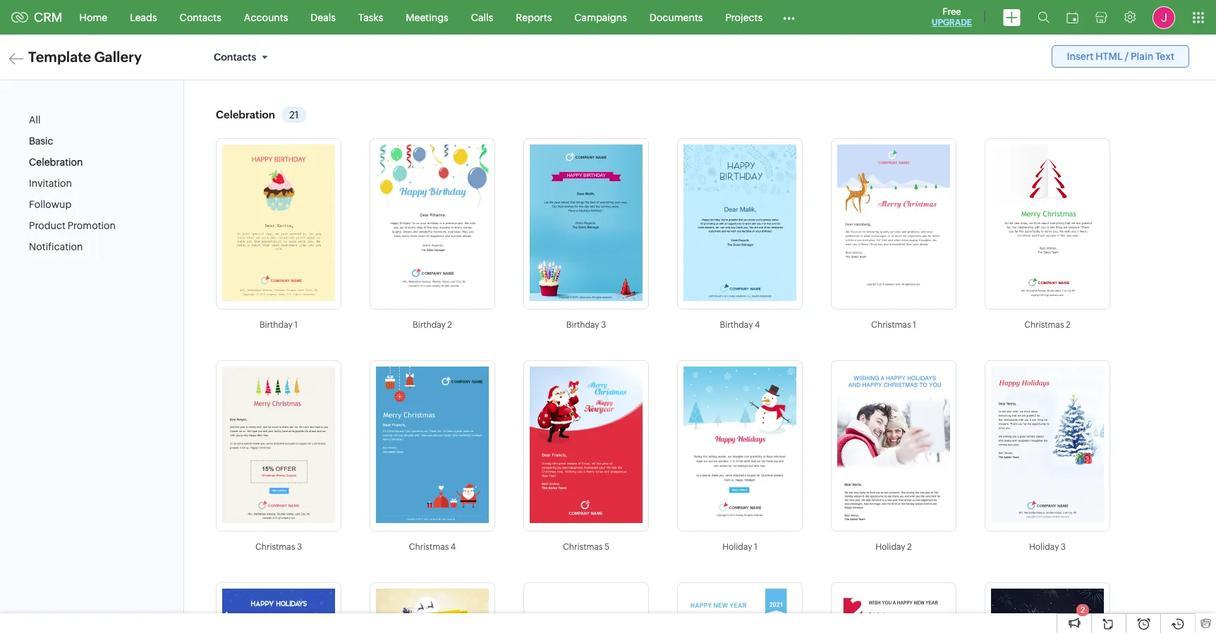 Task type: locate. For each thing, give the bounding box(es) containing it.
christmas 2
[[1025, 321, 1071, 330]]

profile element
[[1145, 0, 1184, 34]]

1 birthday from the left
[[260, 321, 293, 330]]

free upgrade
[[932, 6, 973, 28]]

tasks link
[[347, 0, 395, 34]]

birthday 4
[[720, 321, 760, 330]]

not loaded image
[[222, 145, 335, 302], [376, 145, 489, 302], [530, 145, 643, 302], [684, 145, 797, 302], [838, 145, 951, 302], [992, 145, 1105, 302], [222, 367, 335, 524], [376, 367, 489, 524], [530, 367, 643, 524], [684, 367, 797, 524], [838, 367, 951, 524], [992, 367, 1105, 524], [222, 590, 335, 634], [376, 590, 489, 634], [530, 590, 643, 634], [684, 590, 797, 634], [838, 590, 951, 634], [992, 590, 1105, 634]]

christmas 3
[[255, 543, 302, 553]]

birthday 1
[[260, 321, 298, 330]]

contacts inside field
[[214, 52, 257, 63]]

free
[[943, 6, 962, 17]]

3 holiday from the left
[[1030, 543, 1060, 553]]

3 birthday from the left
[[567, 321, 600, 330]]

/
[[1125, 51, 1130, 62]]

0 vertical spatial 4
[[755, 321, 760, 330]]

html
[[1096, 51, 1123, 62]]

4
[[755, 321, 760, 330], [451, 543, 456, 553]]

2 for birthday 2
[[448, 321, 452, 330]]

1 for birthday 1
[[294, 321, 298, 330]]

1
[[294, 321, 298, 330], [913, 321, 917, 330], [755, 543, 758, 553]]

contacts down accounts
[[214, 52, 257, 63]]

1 horizontal spatial 3
[[601, 321, 607, 330]]

christmas for christmas 4
[[409, 543, 449, 553]]

1 horizontal spatial 4
[[755, 321, 760, 330]]

christmas for christmas 1
[[872, 321, 912, 330]]

3 for christmas 3
[[297, 543, 302, 553]]

0 vertical spatial celebration
[[216, 109, 275, 121]]

celebration
[[216, 109, 275, 121], [29, 157, 83, 168]]

celebration up "invitation"
[[29, 157, 83, 168]]

1 vertical spatial contacts
[[214, 52, 257, 63]]

campaigns link
[[563, 0, 639, 34]]

1 vertical spatial 4
[[451, 543, 456, 553]]

basic
[[29, 136, 53, 147]]

christmas 4
[[409, 543, 456, 553]]

invitation
[[29, 178, 72, 189]]

holiday
[[723, 543, 753, 553], [876, 543, 906, 553], [1030, 543, 1060, 553]]

0 horizontal spatial celebration
[[29, 157, 83, 168]]

1 horizontal spatial holiday
[[876, 543, 906, 553]]

calls link
[[460, 0, 505, 34]]

0 horizontal spatial 1
[[294, 321, 298, 330]]

holiday for holiday 2
[[876, 543, 906, 553]]

crm
[[34, 10, 63, 25]]

followup
[[29, 199, 72, 210]]

accounts
[[244, 12, 288, 23]]

birthday for birthday 2
[[413, 321, 446, 330]]

2 holiday from the left
[[876, 543, 906, 553]]

promotion
[[68, 220, 116, 232]]

accounts link
[[233, 0, 300, 34]]

3 for birthday 3
[[601, 321, 607, 330]]

2 horizontal spatial 1
[[913, 321, 917, 330]]

0 horizontal spatial 3
[[297, 543, 302, 553]]

4 birthday from the left
[[720, 321, 753, 330]]

1 holiday from the left
[[723, 543, 753, 553]]

birthday for birthday 1
[[260, 321, 293, 330]]

create menu element
[[995, 0, 1030, 34]]

insert html / plain text link
[[1053, 45, 1190, 68]]

0 horizontal spatial holiday
[[723, 543, 753, 553]]

projects
[[726, 12, 763, 23]]

celebration left 21
[[216, 109, 275, 121]]

upgrade
[[932, 18, 973, 28]]

1 for christmas 1
[[913, 321, 917, 330]]

0 horizontal spatial 4
[[451, 543, 456, 553]]

christmas
[[872, 321, 912, 330], [1025, 321, 1065, 330], [255, 543, 295, 553], [409, 543, 449, 553], [563, 543, 603, 553]]

3 for holiday 3
[[1061, 543, 1067, 553]]

profile image
[[1153, 6, 1176, 29]]

2 birthday from the left
[[413, 321, 446, 330]]

1 horizontal spatial 1
[[755, 543, 758, 553]]

contacts
[[180, 12, 222, 23], [214, 52, 257, 63]]

0 vertical spatial contacts
[[180, 12, 222, 23]]

1 vertical spatial celebration
[[29, 157, 83, 168]]

2 horizontal spatial 3
[[1061, 543, 1067, 553]]

contacts right leads link
[[180, 12, 222, 23]]

2
[[448, 321, 452, 330], [1067, 321, 1071, 330], [908, 543, 913, 553], [1081, 606, 1086, 615]]

3
[[601, 321, 607, 330], [297, 543, 302, 553], [1061, 543, 1067, 553]]

Contacts field
[[208, 45, 278, 69]]

birthday
[[260, 321, 293, 330], [413, 321, 446, 330], [567, 321, 600, 330], [720, 321, 753, 330]]

home link
[[68, 0, 119, 34]]

2 horizontal spatial holiday
[[1030, 543, 1060, 553]]



Task type: describe. For each thing, give the bounding box(es) containing it.
contacts link
[[168, 0, 233, 34]]

birthday 3
[[567, 321, 607, 330]]

4 for christmas 4
[[451, 543, 456, 553]]

crm link
[[11, 10, 63, 25]]

meetings
[[406, 12, 449, 23]]

christmas 5
[[563, 543, 610, 553]]

holiday 2
[[876, 543, 913, 553]]

text
[[1156, 51, 1175, 62]]

documents
[[650, 12, 703, 23]]

all
[[29, 114, 41, 126]]

21
[[289, 110, 299, 121]]

leads link
[[119, 0, 168, 34]]

plain
[[1132, 51, 1154, 62]]

contacts for contacts link
[[180, 12, 222, 23]]

Other Modules field
[[774, 6, 805, 29]]

gallery
[[94, 49, 142, 65]]

campaigns
[[575, 12, 627, 23]]

deals link
[[300, 0, 347, 34]]

christmas 1
[[872, 321, 917, 330]]

tasks
[[359, 12, 383, 23]]

contacts for contacts field
[[214, 52, 257, 63]]

christmas for christmas 3
[[255, 543, 295, 553]]

search element
[[1030, 0, 1059, 35]]

2 for christmas 2
[[1067, 321, 1071, 330]]

create menu image
[[1004, 9, 1021, 26]]

template
[[28, 49, 91, 65]]

holiday 1
[[723, 543, 758, 553]]

2 for holiday 2
[[908, 543, 913, 553]]

christmas for christmas 5
[[563, 543, 603, 553]]

product
[[29, 220, 66, 232]]

insert html / plain text
[[1068, 51, 1175, 62]]

birthday for birthday 3
[[567, 321, 600, 330]]

5
[[605, 543, 610, 553]]

product promotion
[[29, 220, 116, 232]]

template gallery
[[28, 49, 142, 65]]

leads
[[130, 12, 157, 23]]

birthday 2
[[413, 321, 452, 330]]

meetings link
[[395, 0, 460, 34]]

1 horizontal spatial celebration
[[216, 109, 275, 121]]

projects link
[[715, 0, 774, 34]]

insert
[[1068, 51, 1094, 62]]

calls
[[471, 12, 494, 23]]

birthday for birthday 4
[[720, 321, 753, 330]]

holiday for holiday 1
[[723, 543, 753, 553]]

calendar image
[[1067, 12, 1079, 23]]

home
[[79, 12, 107, 23]]

reports link
[[505, 0, 563, 34]]

reports
[[516, 12, 552, 23]]

documents link
[[639, 0, 715, 34]]

1 for holiday 1
[[755, 543, 758, 553]]

search image
[[1038, 11, 1050, 23]]

deals
[[311, 12, 336, 23]]

holiday for holiday 3
[[1030, 543, 1060, 553]]

4 for birthday 4
[[755, 321, 760, 330]]

notification
[[29, 242, 83, 253]]

christmas for christmas 2
[[1025, 321, 1065, 330]]

holiday 3
[[1030, 543, 1067, 553]]



Task type: vqa. For each thing, say whether or not it's contained in the screenshot.
Free Upgrade
yes



